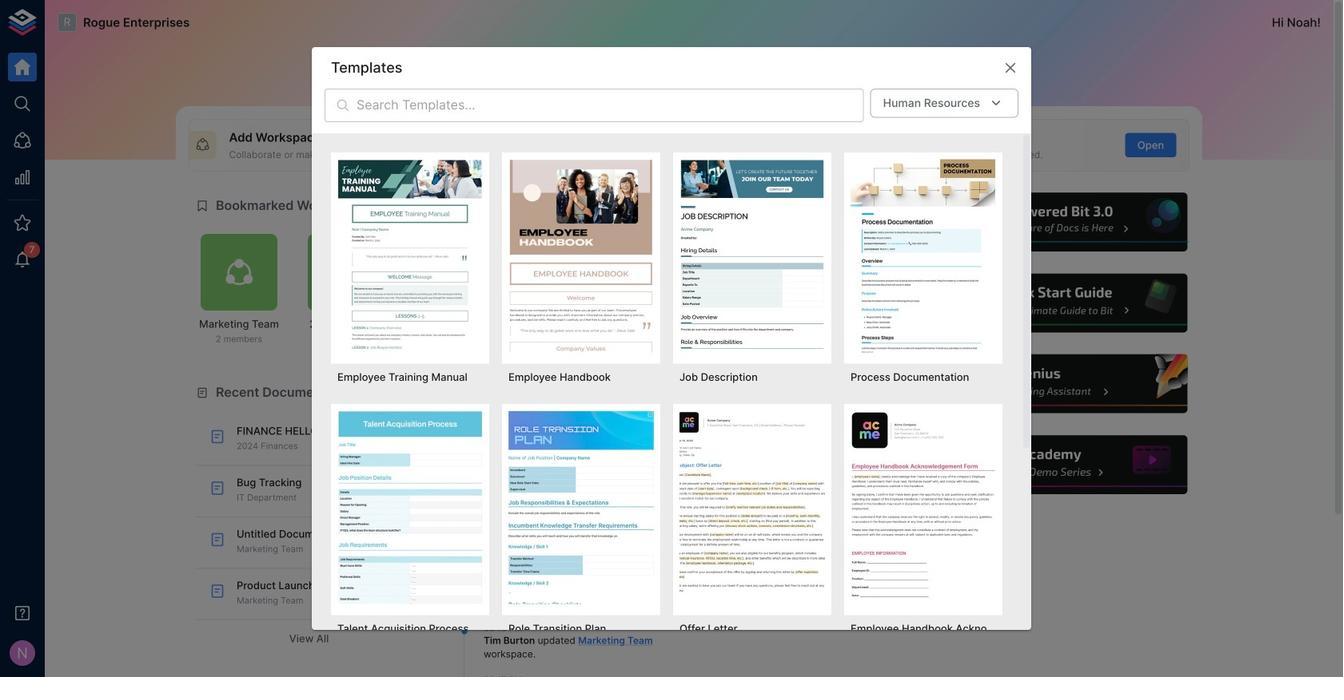 Task type: locate. For each thing, give the bounding box(es) containing it.
help image
[[949, 191, 1190, 254], [949, 272, 1190, 335], [949, 353, 1190, 416], [949, 434, 1190, 497]]

2 help image from the top
[[949, 272, 1190, 335]]

role transition plan image
[[508, 411, 654, 605]]

dialog
[[312, 47, 1031, 678]]

4 help image from the top
[[949, 434, 1190, 497]]

employee handbook acknowledgement form image
[[851, 411, 996, 605]]

1 help image from the top
[[949, 191, 1190, 254]]



Task type: describe. For each thing, give the bounding box(es) containing it.
job description image
[[680, 159, 825, 353]]

Search Templates... text field
[[357, 89, 864, 122]]

offer letter image
[[680, 411, 825, 605]]

employee handbook image
[[508, 159, 654, 353]]

3 help image from the top
[[949, 353, 1190, 416]]

employee training manual image
[[337, 159, 483, 353]]

process documentation image
[[851, 159, 996, 353]]

talent acquisition process image
[[337, 411, 483, 605]]



Task type: vqa. For each thing, say whether or not it's contained in the screenshot.
offer letter Image
yes



